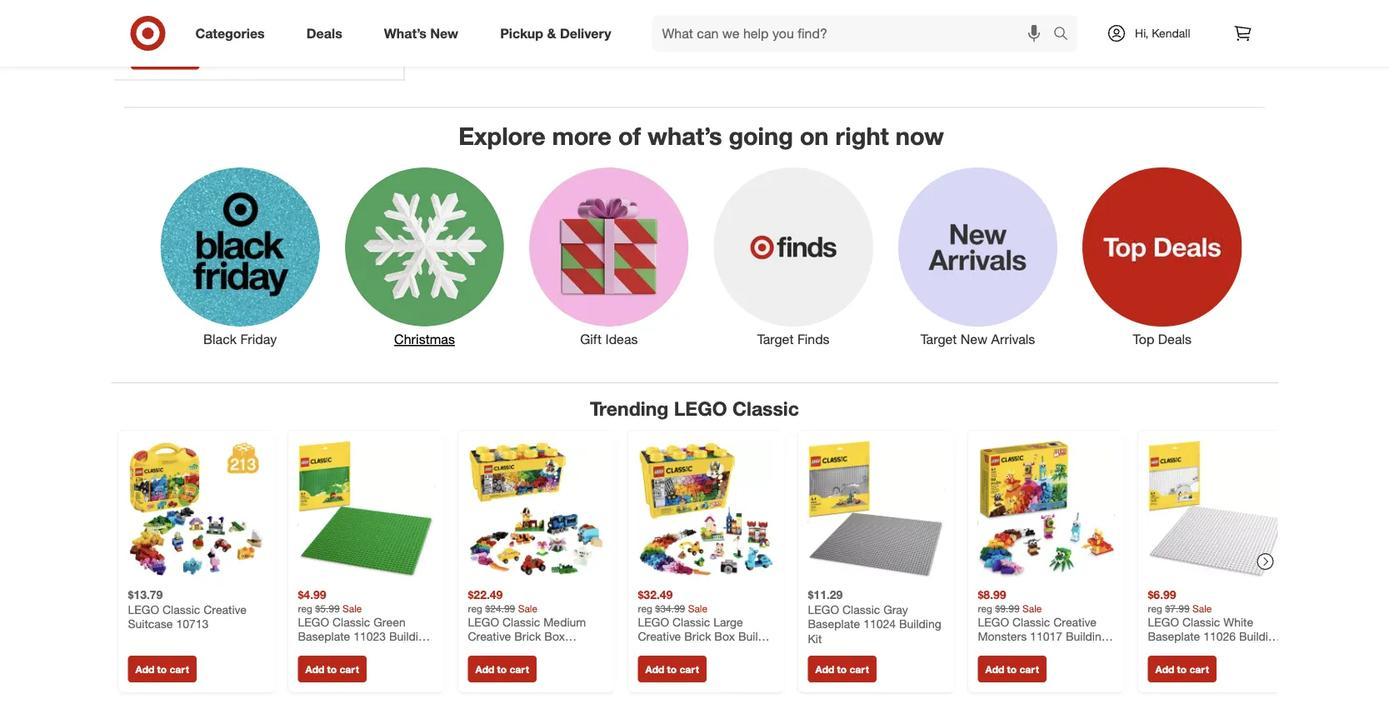Task type: describe. For each thing, give the bounding box(es) containing it.
add to cart button down 'available'
[[131, 43, 200, 70]]

with
[[996, 644, 1017, 659]]

add to cart for add to cart button underneath 11026
[[1156, 663, 1210, 676]]

$11.29
[[808, 588, 843, 602]]

search button
[[1047, 15, 1087, 55]]

lego inside $11.29 lego classic gray baseplate 11024 building kit
[[808, 602, 840, 617]]

$32.49 reg $34.99 sale
[[638, 588, 708, 615]]

sale for $8.99
[[1023, 602, 1043, 615]]

finds
[[798, 332, 830, 348]]

categories link
[[181, 15, 286, 52]]

add for add to cart button below 11024 at bottom right
[[816, 663, 835, 676]]

arrivals
[[992, 332, 1036, 348]]

black friday
[[204, 332, 277, 348]]

top deals link
[[1071, 164, 1255, 349]]

$24.99
[[486, 602, 516, 615]]

new for target
[[961, 332, 988, 348]]

pickup & delivery link
[[486, 15, 632, 52]]

1 vertical spatial deals
[[1159, 332, 1192, 348]]

reg for $8.99
[[978, 602, 993, 615]]

$22.49
[[468, 588, 503, 602]]

$13.79 lego classic creative suitcase 10713
[[128, 588, 247, 631]]

to down $4.99 reg $5.99 sale lego classic green baseplate 11023 building kit
[[327, 663, 337, 676]]

sale for $6.99
[[1193, 602, 1213, 615]]

christmas link
[[333, 164, 517, 349]]

reg for $4.99
[[298, 602, 313, 615]]

add for add to cart button under 11023
[[306, 663, 325, 676]]

not available in stores
[[131, 14, 246, 29]]

11026
[[1204, 629, 1237, 644]]

cart down $34.99
[[680, 663, 699, 676]]

lego right trending
[[674, 397, 728, 420]]

friday
[[241, 332, 277, 348]]

cart down 10713
[[170, 663, 189, 676]]

$6.99 reg $7.99 sale lego classic white baseplate 11026 building kit
[[1149, 588, 1282, 659]]

add for add to cart button under suitcase
[[135, 663, 154, 676]]

black
[[204, 332, 237, 348]]

classic inside $13.79 lego classic creative suitcase 10713
[[163, 602, 200, 617]]

baseplate for lego classic white baseplate 11026 building kit
[[1149, 629, 1201, 644]]

christmas
[[394, 332, 455, 348]]

ideas
[[606, 332, 638, 348]]

to down $6.99 reg $7.99 sale lego classic white baseplate 11026 building kit
[[1178, 663, 1187, 676]]

pickup & delivery
[[500, 25, 612, 41]]

add for add to cart button under monsters
[[986, 663, 1005, 676]]

What can we help you find? suggestions appear below search field
[[652, 15, 1058, 52]]

add to cart for add to cart button under $34.99
[[646, 663, 699, 676]]

add to cart for add to cart button below 11024 at bottom right
[[816, 663, 870, 676]]

search
[[1047, 27, 1087, 43]]

$4.99 reg $5.99 sale lego classic green baseplate 11023 building kit
[[298, 588, 432, 659]]

to down 'available'
[[160, 50, 170, 63]]

monsters
[[978, 629, 1027, 644]]

$9.99
[[996, 602, 1020, 615]]

lego inside the $8.99 reg $9.99 sale lego classic creative monsters 11017 building kit with 5 toys
[[978, 615, 1010, 629]]

gift
[[580, 332, 602, 348]]

11023
[[354, 629, 386, 644]]

0 vertical spatial deals
[[307, 25, 342, 41]]

creative inside the $8.99 reg $9.99 sale lego classic creative monsters 11017 building kit with 5 toys
[[1054, 615, 1097, 629]]

now
[[896, 122, 945, 151]]

kit for lego classic creative monsters 11017 building kit with 5 toys
[[978, 644, 993, 659]]

add to cart button down 11026
[[1149, 656, 1217, 683]]

what's new link
[[370, 15, 480, 52]]

target for target new arrivals
[[921, 332, 958, 348]]

$22.49 reg $24.99 sale
[[468, 588, 538, 615]]

building for lego classic creative monsters 11017 building kit with 5 toys
[[1066, 629, 1109, 644]]

cart down $24.99
[[510, 663, 529, 676]]

reg for $32.49
[[638, 602, 653, 615]]

creative inside $13.79 lego classic creative suitcase 10713
[[204, 602, 247, 617]]

kit for lego classic green baseplate 11023 building kit
[[298, 644, 312, 659]]

what's new
[[384, 25, 459, 41]]

delivery
[[560, 25, 612, 41]]

add to cart button down $24.99
[[468, 656, 537, 683]]

reg for $6.99
[[1149, 602, 1163, 615]]

add to cart for add to cart button under suitcase
[[135, 663, 189, 676]]

add for add to cart button underneath 11026
[[1156, 663, 1175, 676]]

11024
[[864, 617, 896, 631]]

$11.29 lego classic gray baseplate 11024 building kit
[[808, 588, 942, 646]]

sale for $22.49
[[518, 602, 538, 615]]

$7.99
[[1166, 602, 1190, 615]]

what's
[[384, 25, 427, 41]]

white
[[1224, 615, 1254, 629]]

in
[[201, 14, 210, 29]]

cart down not available in stores at the left of page
[[173, 50, 192, 63]]

stores
[[214, 14, 246, 29]]

10713
[[176, 617, 209, 631]]

gray
[[884, 602, 909, 617]]

lego inside $13.79 lego classic creative suitcase 10713
[[128, 602, 159, 617]]

green
[[374, 615, 406, 629]]

building inside $11.29 lego classic gray baseplate 11024 building kit
[[900, 617, 942, 631]]

going
[[729, 122, 794, 151]]



Task type: locate. For each thing, give the bounding box(es) containing it.
hi,
[[1136, 26, 1149, 40]]

cart down 11024 at bottom right
[[850, 663, 870, 676]]

lego classic white baseplate 11026 building kit image
[[1149, 441, 1285, 578], [1149, 441, 1285, 578]]

building right 11023
[[389, 629, 432, 644]]

new for what's
[[431, 25, 459, 41]]

new inside what's new link
[[431, 25, 459, 41]]

suitcase
[[128, 617, 173, 631]]

kit left with
[[978, 644, 993, 659]]

add down not
[[138, 50, 157, 63]]

1 horizontal spatial new
[[961, 332, 988, 348]]

11017
[[1031, 629, 1063, 644]]

$8.99
[[978, 588, 1007, 602]]

baseplate inside $4.99 reg $5.99 sale lego classic green baseplate 11023 building kit
[[298, 629, 350, 644]]

kit inside $6.99 reg $7.99 sale lego classic white baseplate 11026 building kit
[[1149, 644, 1163, 659]]

4 sale from the left
[[1023, 602, 1043, 615]]

new
[[431, 25, 459, 41], [961, 332, 988, 348]]

of
[[619, 122, 641, 151]]

$5.99
[[315, 602, 340, 615]]

lego left 10713
[[128, 602, 159, 617]]

add down $11.29 lego classic gray baseplate 11024 building kit
[[816, 663, 835, 676]]

add to cart down 11024 at bottom right
[[816, 663, 870, 676]]

1 horizontal spatial target
[[921, 332, 958, 348]]

reg inside "$22.49 reg $24.99 sale"
[[468, 602, 483, 615]]

building inside the $8.99 reg $9.99 sale lego classic creative monsters 11017 building kit with 5 toys
[[1066, 629, 1109, 644]]

kit inside $11.29 lego classic gray baseplate 11024 building kit
[[808, 631, 822, 646]]

top deals
[[1134, 332, 1192, 348]]

deals left what's
[[307, 25, 342, 41]]

add to cart button down $34.99
[[638, 656, 707, 683]]

cart down 11023
[[340, 663, 359, 676]]

add for add to cart button under $34.99
[[646, 663, 665, 676]]

baseplate inside $11.29 lego classic gray baseplate 11024 building kit
[[808, 617, 861, 631]]

0 horizontal spatial deals
[[307, 25, 342, 41]]

baseplate down '$7.99'
[[1149, 629, 1201, 644]]

$34.99
[[656, 602, 686, 615]]

to
[[160, 50, 170, 63], [157, 663, 167, 676], [327, 663, 337, 676], [497, 663, 507, 676], [668, 663, 677, 676], [838, 663, 847, 676], [1008, 663, 1017, 676], [1178, 663, 1187, 676]]

explore
[[459, 122, 546, 151]]

lego classic gray baseplate 11024 building kit image
[[808, 441, 945, 578], [808, 441, 945, 578]]

0 vertical spatial new
[[431, 25, 459, 41]]

target new arrivals link
[[886, 164, 1071, 349]]

target
[[758, 332, 794, 348], [921, 332, 958, 348]]

lego classic large creative brick box build your own creative toys, kids building kit 10698 image
[[638, 441, 775, 578], [638, 441, 775, 578]]

add to cart down $24.99
[[476, 663, 529, 676]]

classic inside the $8.99 reg $9.99 sale lego classic creative monsters 11017 building kit with 5 toys
[[1013, 615, 1051, 629]]

lego classic green baseplate 11023 building kit image
[[298, 441, 435, 578], [298, 441, 435, 578]]

lego inside $6.99 reg $7.99 sale lego classic white baseplate 11026 building kit
[[1149, 615, 1180, 629]]

add to cart for add to cart button under 11023
[[306, 663, 359, 676]]

reg left $34.99
[[638, 602, 653, 615]]

5 reg from the left
[[1149, 602, 1163, 615]]

2 target from the left
[[921, 332, 958, 348]]

sale inside the $32.49 reg $34.99 sale
[[688, 602, 708, 615]]

0 horizontal spatial baseplate
[[298, 629, 350, 644]]

add to cart down $34.99
[[646, 663, 699, 676]]

pickup
[[500, 25, 544, 41]]

building right "11017"
[[1066, 629, 1109, 644]]

building inside $4.99 reg $5.99 sale lego classic green baseplate 11023 building kit
[[389, 629, 432, 644]]

1 sale from the left
[[343, 602, 362, 615]]

right
[[836, 122, 890, 151]]

kit down $4.99
[[298, 644, 312, 659]]

deals right top
[[1159, 332, 1192, 348]]

add down $5.99
[[306, 663, 325, 676]]

target finds link
[[702, 164, 886, 349]]

0 horizontal spatial new
[[431, 25, 459, 41]]

lego down '$6.99'
[[1149, 615, 1180, 629]]

add to cart for add to cart button below $24.99
[[476, 663, 529, 676]]

building for lego classic green baseplate 11023 building kit
[[389, 629, 432, 644]]

sale right '$9.99'
[[1023, 602, 1043, 615]]

what's
[[648, 122, 722, 151]]

$13.79
[[128, 588, 163, 602]]

lego
[[674, 397, 728, 420], [128, 602, 159, 617], [808, 602, 840, 617], [298, 615, 329, 629], [978, 615, 1010, 629], [1149, 615, 1180, 629]]

building inside $6.99 reg $7.99 sale lego classic white baseplate 11026 building kit
[[1240, 629, 1282, 644]]

classic
[[733, 397, 800, 420], [163, 602, 200, 617], [843, 602, 881, 617], [333, 615, 371, 629], [1013, 615, 1051, 629], [1183, 615, 1221, 629]]

cart
[[173, 50, 192, 63], [170, 663, 189, 676], [340, 663, 359, 676], [510, 663, 529, 676], [680, 663, 699, 676], [850, 663, 870, 676], [1020, 663, 1040, 676], [1190, 663, 1210, 676]]

sale
[[343, 602, 362, 615], [518, 602, 538, 615], [688, 602, 708, 615], [1023, 602, 1043, 615], [1193, 602, 1213, 615]]

add to cart button down monsters
[[978, 656, 1047, 683]]

kit inside the $8.99 reg $9.99 sale lego classic creative monsters 11017 building kit with 5 toys
[[978, 644, 993, 659]]

to down with
[[1008, 663, 1017, 676]]

$32.49
[[638, 588, 673, 602]]

lego down $8.99 at the bottom right of the page
[[978, 615, 1010, 629]]

add down $34.99
[[646, 663, 665, 676]]

add
[[138, 50, 157, 63], [135, 663, 154, 676], [306, 663, 325, 676], [476, 663, 495, 676], [646, 663, 665, 676], [816, 663, 835, 676], [986, 663, 1005, 676], [1156, 663, 1175, 676]]

kendall
[[1153, 26, 1191, 40]]

deals
[[307, 25, 342, 41], [1159, 332, 1192, 348]]

lego down $4.99
[[298, 615, 329, 629]]

new left arrivals
[[961, 332, 988, 348]]

to down $34.99
[[668, 663, 677, 676]]

creative right '$9.99'
[[1054, 615, 1097, 629]]

2 sale from the left
[[518, 602, 538, 615]]

$4.99
[[298, 588, 327, 602]]

3 sale from the left
[[688, 602, 708, 615]]

5
[[1021, 644, 1027, 659]]

toys
[[1030, 644, 1054, 659]]

reg inside $6.99 reg $7.99 sale lego classic white baseplate 11026 building kit
[[1149, 602, 1163, 615]]

target new arrivals
[[921, 332, 1036, 348]]

reg left $5.99
[[298, 602, 313, 615]]

1 reg from the left
[[298, 602, 313, 615]]

kit down '$6.99'
[[1149, 644, 1163, 659]]

add to cart down 11023
[[306, 663, 359, 676]]

sale inside $6.99 reg $7.99 sale lego classic white baseplate 11026 building kit
[[1193, 602, 1213, 615]]

5 sale from the left
[[1193, 602, 1213, 615]]

building right 11026
[[1240, 629, 1282, 644]]

0 horizontal spatial target
[[758, 332, 794, 348]]

1 horizontal spatial creative
[[1054, 615, 1097, 629]]

new right what's
[[431, 25, 459, 41]]

sale right '$7.99'
[[1193, 602, 1213, 615]]

lego classic creative monsters 11017 building kit with 5 toys image
[[978, 441, 1115, 578], [978, 441, 1115, 578]]

baseplate down $5.99
[[298, 629, 350, 644]]

kit down $11.29
[[808, 631, 822, 646]]

target left finds
[[758, 332, 794, 348]]

1 horizontal spatial baseplate
[[808, 617, 861, 631]]

sale for $4.99
[[343, 602, 362, 615]]

sale right $5.99
[[343, 602, 362, 615]]

target for target finds
[[758, 332, 794, 348]]

kit inside $4.99 reg $5.99 sale lego classic green baseplate 11023 building kit
[[298, 644, 312, 659]]

sale right $34.99
[[688, 602, 708, 615]]

add to cart for add to cart button under monsters
[[986, 663, 1040, 676]]

add down '$7.99'
[[1156, 663, 1175, 676]]

$8.99 reg $9.99 sale lego classic creative monsters 11017 building kit with 5 toys
[[978, 588, 1109, 659]]

reg for $22.49
[[468, 602, 483, 615]]

sale inside $4.99 reg $5.99 sale lego classic green baseplate 11023 building kit
[[343, 602, 362, 615]]

deals link
[[292, 15, 363, 52]]

baseplate for lego classic green baseplate 11023 building kit
[[298, 629, 350, 644]]

explore more of what's going on right now
[[459, 122, 945, 151]]

building
[[900, 617, 942, 631], [389, 629, 432, 644], [1066, 629, 1109, 644], [1240, 629, 1282, 644]]

creative right suitcase
[[204, 602, 247, 617]]

sale right $24.99
[[518, 602, 538, 615]]

2 horizontal spatial baseplate
[[1149, 629, 1201, 644]]

classic inside $6.99 reg $7.99 sale lego classic white baseplate 11026 building kit
[[1183, 615, 1221, 629]]

classic inside $11.29 lego classic gray baseplate 11024 building kit
[[843, 602, 881, 617]]

not
[[131, 14, 150, 29]]

0 horizontal spatial creative
[[204, 602, 247, 617]]

reg left $24.99
[[468, 602, 483, 615]]

add to cart button down 11023
[[298, 656, 367, 683]]

gift ideas
[[580, 332, 638, 348]]

trending lego classic
[[590, 397, 800, 420]]

add to cart down 'available'
[[138, 50, 192, 63]]

add for add to cart button below $24.99
[[476, 663, 495, 676]]

$6.99
[[1149, 588, 1177, 602]]

add down $24.99
[[476, 663, 495, 676]]

reg inside the $32.49 reg $34.99 sale
[[638, 602, 653, 615]]

sale for $32.49
[[688, 602, 708, 615]]

3 reg from the left
[[638, 602, 653, 615]]

1 vertical spatial new
[[961, 332, 988, 348]]

lego inside $4.99 reg $5.99 sale lego classic green baseplate 11023 building kit
[[298, 615, 329, 629]]

add to cart button
[[131, 43, 200, 70], [128, 656, 197, 683], [298, 656, 367, 683], [468, 656, 537, 683], [638, 656, 707, 683], [808, 656, 877, 683], [978, 656, 1047, 683], [1149, 656, 1217, 683]]

creative
[[204, 602, 247, 617], [1054, 615, 1097, 629]]

add to cart button down 11024 at bottom right
[[808, 656, 877, 683]]

lego left 11024 at bottom right
[[808, 602, 840, 617]]

classic inside $4.99 reg $5.99 sale lego classic green baseplate 11023 building kit
[[333, 615, 371, 629]]

gift ideas link
[[517, 164, 702, 349]]

add to cart down suitcase
[[135, 663, 189, 676]]

1 horizontal spatial deals
[[1159, 332, 1192, 348]]

cart down 5
[[1020, 663, 1040, 676]]

baseplate down $11.29
[[808, 617, 861, 631]]

add for add to cart button below 'available'
[[138, 50, 157, 63]]

add to cart for add to cart button below 'available'
[[138, 50, 192, 63]]

target left arrivals
[[921, 332, 958, 348]]

reg inside $4.99 reg $5.99 sale lego classic green baseplate 11023 building kit
[[298, 602, 313, 615]]

sale inside the $8.99 reg $9.99 sale lego classic creative monsters 11017 building kit with 5 toys
[[1023, 602, 1043, 615]]

kit for lego classic white baseplate 11026 building kit
[[1149, 644, 1163, 659]]

trending
[[590, 397, 669, 420]]

add to cart button down suitcase
[[128, 656, 197, 683]]

building for lego classic white baseplate 11026 building kit
[[1240, 629, 1282, 644]]

kit
[[808, 631, 822, 646], [298, 644, 312, 659], [978, 644, 993, 659], [1149, 644, 1163, 659]]

new inside target new arrivals link
[[961, 332, 988, 348]]

categories
[[196, 25, 265, 41]]

reg inside the $8.99 reg $9.99 sale lego classic creative monsters 11017 building kit with 5 toys
[[978, 602, 993, 615]]

lego classic medium creative brick box building toys for creative play, kids creative kit 10696 image
[[468, 441, 605, 578], [468, 441, 605, 578]]

more
[[553, 122, 612, 151]]

sale inside "$22.49 reg $24.99 sale"
[[518, 602, 538, 615]]

building right 11024 at bottom right
[[900, 617, 942, 631]]

add to cart
[[138, 50, 192, 63], [135, 663, 189, 676], [306, 663, 359, 676], [476, 663, 529, 676], [646, 663, 699, 676], [816, 663, 870, 676], [986, 663, 1040, 676], [1156, 663, 1210, 676]]

to down $24.99
[[497, 663, 507, 676]]

reg left '$9.99'
[[978, 602, 993, 615]]

lego classic creative suitcase 10713 image
[[128, 441, 265, 578], [128, 441, 265, 578]]

reg
[[298, 602, 313, 615], [468, 602, 483, 615], [638, 602, 653, 615], [978, 602, 993, 615], [1149, 602, 1163, 615]]

4 reg from the left
[[978, 602, 993, 615]]

reg left '$7.99'
[[1149, 602, 1163, 615]]

to down suitcase
[[157, 663, 167, 676]]

target finds
[[758, 332, 830, 348]]

black friday link
[[148, 164, 333, 349]]

add down with
[[986, 663, 1005, 676]]

&
[[547, 25, 557, 41]]

top
[[1134, 332, 1155, 348]]

2 reg from the left
[[468, 602, 483, 615]]

baseplate inside $6.99 reg $7.99 sale lego classic white baseplate 11026 building kit
[[1149, 629, 1201, 644]]

add to cart down with
[[986, 663, 1040, 676]]

hi, kendall
[[1136, 26, 1191, 40]]

to down $11.29 lego classic gray baseplate 11024 building kit
[[838, 663, 847, 676]]

add to cart down 11026
[[1156, 663, 1210, 676]]

available
[[153, 14, 198, 29]]

1 target from the left
[[758, 332, 794, 348]]

cart down 11026
[[1190, 663, 1210, 676]]

on
[[800, 122, 829, 151]]

baseplate
[[808, 617, 861, 631], [298, 629, 350, 644], [1149, 629, 1201, 644]]

add down suitcase
[[135, 663, 154, 676]]



Task type: vqa. For each thing, say whether or not it's contained in the screenshot.
Number of HDMI ports: the Number
no



